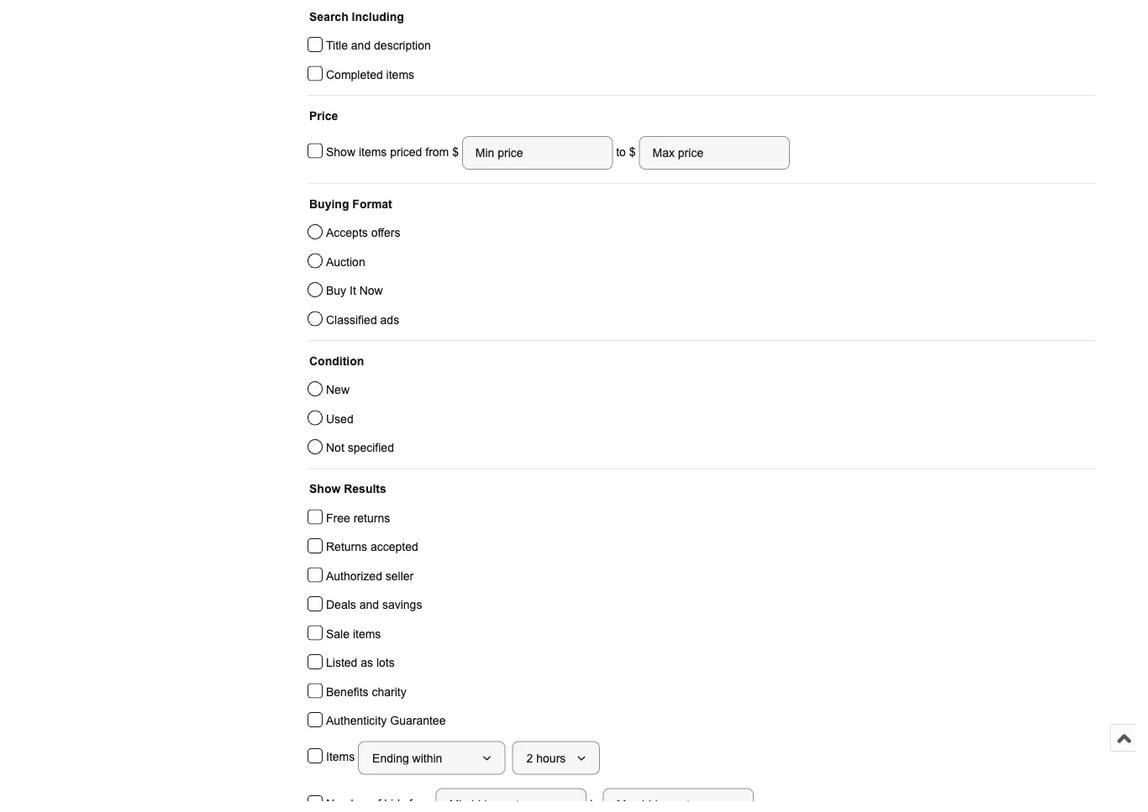 Task type: describe. For each thing, give the bounding box(es) containing it.
priced
[[390, 146, 422, 159]]

not
[[326, 442, 345, 455]]

items for show
[[359, 146, 387, 159]]

listed
[[326, 657, 358, 670]]

offers
[[371, 227, 401, 240]]

authorized seller
[[326, 570, 414, 583]]

completed items
[[326, 68, 415, 81]]

and for title
[[351, 39, 371, 52]]

ads
[[381, 314, 400, 327]]

sale items
[[326, 628, 381, 641]]

accepts offers
[[326, 227, 401, 240]]

description
[[374, 39, 431, 52]]

free returns
[[326, 512, 390, 525]]

specified
[[348, 442, 394, 455]]

buy
[[326, 285, 347, 298]]

title and description
[[326, 39, 431, 52]]

returns
[[326, 541, 367, 554]]

seller
[[386, 570, 414, 583]]

show for show items priced from
[[326, 146, 356, 159]]

savings
[[382, 599, 422, 612]]

now
[[360, 285, 383, 298]]

Enter minimum number of bids text field
[[436, 789, 587, 803]]

new
[[326, 384, 350, 397]]

authorized
[[326, 570, 383, 583]]

listed as lots
[[326, 657, 395, 670]]

buy it now
[[326, 285, 383, 298]]

charity
[[372, 686, 407, 699]]

authenticity guarantee
[[326, 715, 446, 728]]

items
[[326, 751, 358, 764]]

sale
[[326, 628, 350, 641]]

Enter minimum price range value, $ text field
[[462, 136, 613, 170]]

search including
[[309, 10, 404, 23]]

title
[[326, 39, 348, 52]]

items for sale
[[353, 628, 381, 641]]

returns
[[354, 512, 390, 525]]

show results
[[309, 483, 387, 496]]

Enter maximum price range value, $ text field
[[639, 136, 790, 170]]



Task type: locate. For each thing, give the bounding box(es) containing it.
from
[[426, 146, 449, 159]]

1 vertical spatial and
[[360, 599, 379, 612]]

buying
[[309, 198, 349, 211]]

buying format
[[309, 198, 392, 211]]

0 vertical spatial show
[[326, 146, 356, 159]]

auction
[[326, 256, 365, 269]]

results
[[344, 483, 387, 496]]

format
[[353, 198, 392, 211]]

and right the title
[[351, 39, 371, 52]]

to $
[[613, 146, 639, 159]]

and for deals
[[360, 599, 379, 612]]

classified ads
[[326, 314, 400, 327]]

show down price
[[326, 146, 356, 159]]

classified
[[326, 314, 377, 327]]

show up free
[[309, 483, 341, 496]]

show for show results
[[309, 483, 341, 496]]

Enter maximum number of bids text field
[[603, 789, 754, 803]]

guarantee
[[390, 715, 446, 728]]

free
[[326, 512, 350, 525]]

as
[[361, 657, 373, 670]]

0 vertical spatial items
[[386, 68, 415, 81]]

1 $ from the left
[[452, 146, 462, 159]]

to
[[616, 146, 626, 159]]

it
[[350, 285, 356, 298]]

0 horizontal spatial $
[[452, 146, 462, 159]]

items down the description
[[386, 68, 415, 81]]

benefits charity
[[326, 686, 407, 699]]

1 vertical spatial show
[[309, 483, 341, 496]]

deals and savings
[[326, 599, 422, 612]]

accepted
[[371, 541, 418, 554]]

price
[[309, 109, 338, 122]]

2 $ from the left
[[630, 146, 636, 159]]

2 vertical spatial items
[[353, 628, 381, 641]]

and right deals
[[360, 599, 379, 612]]

lots
[[377, 657, 395, 670]]

accepts
[[326, 227, 368, 240]]

show items priced from
[[326, 146, 452, 159]]

deals
[[326, 599, 356, 612]]

search
[[309, 10, 349, 23]]

including
[[352, 10, 404, 23]]

benefits
[[326, 686, 369, 699]]

$ right from
[[452, 146, 462, 159]]

items
[[386, 68, 415, 81], [359, 146, 387, 159], [353, 628, 381, 641]]

returns accepted
[[326, 541, 418, 554]]

$ right to
[[630, 146, 636, 159]]

authenticity
[[326, 715, 387, 728]]

1 horizontal spatial $
[[630, 146, 636, 159]]

not specified
[[326, 442, 394, 455]]

1 vertical spatial items
[[359, 146, 387, 159]]

condition
[[309, 355, 364, 368]]

used
[[326, 413, 354, 426]]

show
[[326, 146, 356, 159], [309, 483, 341, 496]]

items for completed
[[386, 68, 415, 81]]

and
[[351, 39, 371, 52], [360, 599, 379, 612]]

items up as at bottom left
[[353, 628, 381, 641]]

0 vertical spatial and
[[351, 39, 371, 52]]

items left the priced
[[359, 146, 387, 159]]

$
[[452, 146, 462, 159], [630, 146, 636, 159]]

completed
[[326, 68, 383, 81]]



Task type: vqa. For each thing, say whether or not it's contained in the screenshot.
right All
no



